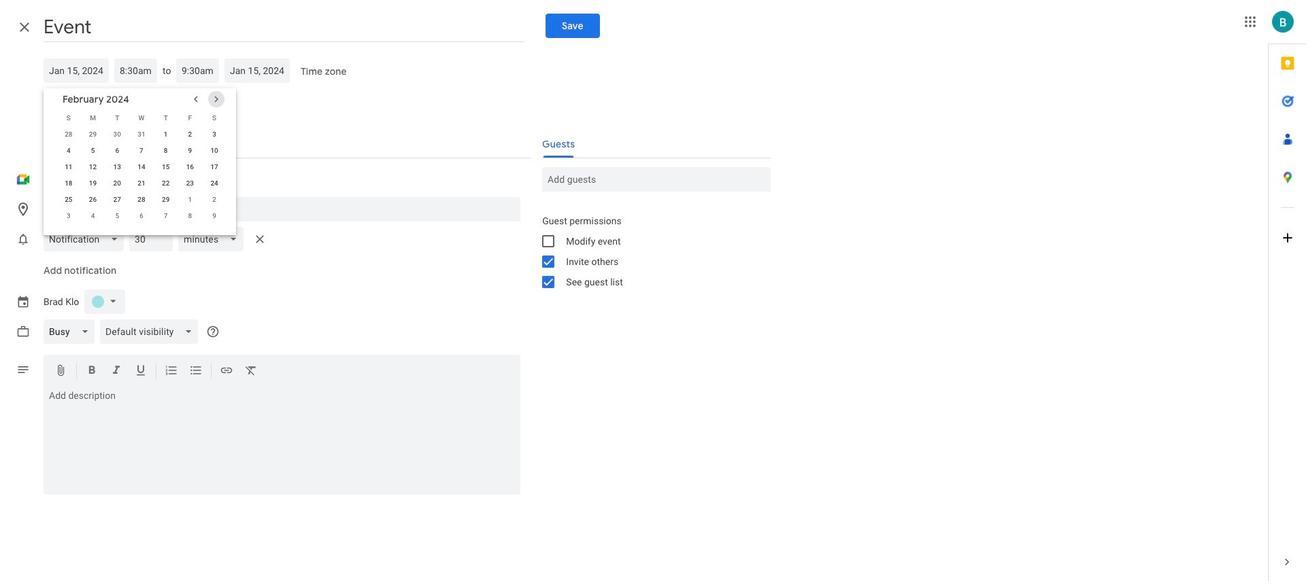 Task type: describe. For each thing, give the bounding box(es) containing it.
7 element
[[133, 143, 150, 159]]

14 element
[[133, 159, 150, 176]]

march 2 element
[[206, 192, 223, 208]]

2 row from the top
[[56, 127, 227, 143]]

22 element
[[158, 176, 174, 192]]

march 6 element
[[133, 208, 150, 224]]

march 7 element
[[158, 208, 174, 224]]

january 29 element
[[85, 127, 101, 143]]

remove formatting image
[[244, 364, 258, 380]]

24 element
[[206, 176, 223, 192]]

bulleted list image
[[189, 364, 203, 380]]

6 row from the top
[[56, 192, 227, 208]]

Title text field
[[44, 12, 524, 42]]

3 element
[[206, 127, 223, 143]]

3 row from the top
[[56, 143, 227, 159]]

End time text field
[[182, 59, 214, 83]]

30 minutes before element
[[44, 224, 271, 254]]

4 element
[[60, 143, 77, 159]]

End date text field
[[230, 59, 285, 83]]

12 element
[[85, 159, 101, 176]]

Start date text field
[[49, 59, 103, 83]]

6 element
[[109, 143, 125, 159]]

march 5 element
[[109, 208, 125, 224]]

insert link image
[[220, 364, 233, 380]]

16 element
[[182, 159, 198, 176]]

28 element
[[133, 192, 150, 208]]

9 element
[[182, 143, 198, 159]]

february 2024 grid
[[56, 110, 227, 224]]

march 9 element
[[206, 208, 223, 224]]

13 element
[[109, 159, 125, 176]]

7 row from the top
[[56, 208, 227, 224]]

11 element
[[60, 159, 77, 176]]

Guests text field
[[548, 167, 766, 192]]



Task type: locate. For each thing, give the bounding box(es) containing it.
10 element
[[206, 143, 223, 159]]

25 element
[[60, 192, 77, 208]]

27 element
[[109, 192, 125, 208]]

group
[[531, 211, 771, 293]]

march 3 element
[[60, 208, 77, 224]]

2 element
[[182, 127, 198, 143]]

bold image
[[85, 364, 99, 380]]

row group
[[56, 127, 227, 224]]

29 element
[[158, 192, 174, 208]]

january 31 element
[[133, 127, 150, 143]]

row
[[56, 110, 227, 127], [56, 127, 227, 143], [56, 143, 227, 159], [56, 159, 227, 176], [56, 176, 227, 192], [56, 192, 227, 208], [56, 208, 227, 224]]

march 4 element
[[85, 208, 101, 224]]

january 30 element
[[109, 127, 125, 143]]

21 element
[[133, 176, 150, 192]]

numbered list image
[[165, 364, 178, 380]]

tab list
[[1269, 44, 1306, 544]]

formatting options toolbar
[[44, 355, 521, 388]]

underline image
[[134, 364, 148, 380]]

march 8 element
[[182, 208, 198, 224]]

15 element
[[158, 159, 174, 176]]

20 element
[[109, 176, 125, 192]]

4 row from the top
[[56, 159, 227, 176]]

18 element
[[60, 176, 77, 192]]

26 element
[[85, 192, 101, 208]]

17 element
[[206, 159, 223, 176]]

8 element
[[158, 143, 174, 159]]

5 element
[[85, 143, 101, 159]]

Start time text field
[[120, 59, 152, 83]]

19 element
[[85, 176, 101, 192]]

23 element
[[182, 176, 198, 192]]

italic image
[[110, 364, 123, 380]]

january 28 element
[[60, 127, 77, 143]]

Description text field
[[44, 390, 521, 493]]

5 row from the top
[[56, 176, 227, 192]]

1 element
[[158, 127, 174, 143]]

Location text field
[[49, 197, 515, 222]]

march 1 element
[[182, 192, 198, 208]]

None field
[[44, 227, 130, 252], [179, 227, 249, 252], [44, 320, 100, 344], [100, 320, 204, 344], [44, 227, 130, 252], [179, 227, 249, 252], [44, 320, 100, 344], [100, 320, 204, 344]]

Minutes in advance for notification number field
[[135, 227, 168, 252]]

1 row from the top
[[56, 110, 227, 127]]



Task type: vqa. For each thing, say whether or not it's contained in the screenshot.
'22' Element
yes



